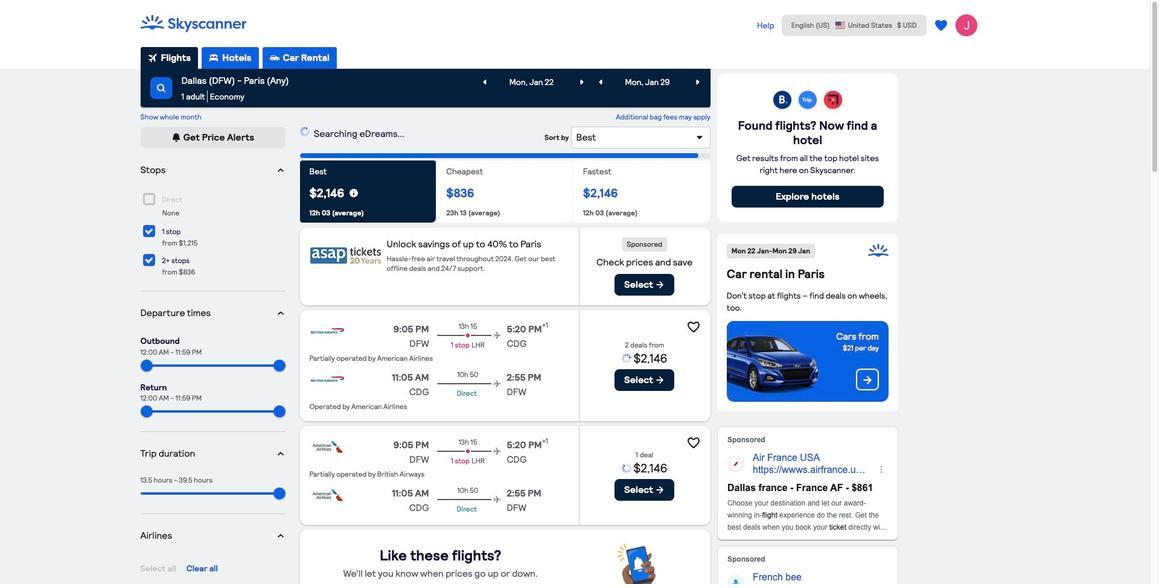 Task type: vqa. For each thing, say whether or not it's contained in the screenshot.
One way RADIO
no



Task type: locate. For each thing, give the bounding box(es) containing it.
flipped__yjyym image
[[276, 309, 285, 318], [276, 532, 285, 541]]

1 desktop__njgyo image from the left
[[209, 53, 219, 63]]

1 vertical spatial british airways image
[[310, 371, 346, 389]]

rtl support__mdkxy image left monday, january 22, 2024 text field
[[480, 77, 490, 87]]

rtl support__mdkxy image
[[480, 77, 490, 87], [577, 77, 587, 87], [596, 77, 606, 87]]

2 horizontal spatial rtl support__mdkxy image
[[596, 77, 606, 87]]

trip.com image
[[795, 88, 821, 114]]

1 vertical spatial flipped__yjyym image
[[276, 532, 285, 541]]

1 vertical spatial american airlines image
[[310, 487, 346, 505]]

booking.com element
[[770, 88, 795, 114]]

1 rtl support__mdkxy image from the left
[[480, 77, 490, 87]]

hotels.com image
[[821, 88, 846, 114]]

rtl support__mdkxy image right monday, january 22, 2024 text field
[[577, 77, 587, 87]]

slider
[[140, 360, 153, 372], [273, 360, 286, 372], [140, 406, 153, 418], [273, 406, 286, 418], [273, 488, 285, 500]]

rtl support__zwuwn image
[[863, 375, 873, 386]]

2 desktop__njgyo image from the left
[[270, 53, 279, 63]]

us image
[[835, 21, 846, 30]]

1 flipped__yjyym image from the top
[[276, 309, 285, 318]]

1 horizontal spatial rtl support__mdkxy image
[[577, 77, 587, 87]]

1 horizontal spatial rtl support__mdkxy image
[[693, 77, 703, 87]]

0 vertical spatial flipped__yjyym image
[[276, 166, 285, 175]]

save flight from dallas fort worth international to paris image
[[687, 320, 701, 335]]

rtl support__mdkxy image left monday, january 29, 2024 text box
[[596, 77, 606, 87]]

2 rtl support__mdkxy image from the left
[[577, 77, 587, 87]]

1 horizontal spatial desktop__njgyo image
[[270, 53, 279, 63]]

2 vertical spatial rtl support__ywe2m image
[[656, 376, 665, 385]]

3 rtl support__mdkxy image from the left
[[596, 77, 606, 87]]

0 horizontal spatial rtl support__mdkxy image
[[480, 77, 490, 87]]

rtl support__mdkxy image
[[693, 77, 703, 87], [156, 83, 166, 93]]

american airlines image
[[310, 439, 346, 457], [310, 487, 346, 505]]

0 horizontal spatial desktop__njgyo image
[[209, 53, 219, 63]]

0 vertical spatial british airways image
[[310, 323, 346, 341]]

save flight from dallas fort worth international to paris image
[[687, 436, 701, 451]]

1 vertical spatial flipped__yjyym image
[[276, 450, 285, 459]]

1 american airlines image from the top
[[310, 439, 346, 457]]

0 vertical spatial american airlines image
[[310, 439, 346, 457]]

0 vertical spatial flipped__yjyym image
[[276, 309, 285, 318]]

1 vertical spatial rtl support__ywe2m image
[[656, 280, 665, 290]]

flipped__yjyym image
[[276, 166, 285, 175], [276, 450, 285, 459]]

desktop__njgyo image
[[209, 53, 219, 63], [270, 53, 279, 63]]

rtl support__mdkxy image down active__n2u0z icon
[[156, 83, 166, 93]]

progress bar
[[300, 153, 711, 158]]

rtl support__mdkxy image right monday, january 29, 2024 text box
[[693, 77, 703, 87]]

None field
[[140, 69, 711, 108]]

british airways image
[[310, 323, 346, 341], [310, 371, 346, 389]]

rtl support__ywe2m image
[[171, 133, 181, 143], [656, 280, 665, 290], [656, 376, 665, 385]]

hotels.com element
[[821, 88, 846, 114]]



Task type: describe. For each thing, give the bounding box(es) containing it.
learn more image
[[349, 188, 359, 198]]

rtl support__mdkxy image for monday, january 29, 2024 text box
[[596, 77, 606, 87]]

2 american airlines image from the top
[[310, 487, 346, 505]]

2 british airways image from the top
[[310, 371, 346, 389]]

rtl support__ywe2m image
[[656, 486, 665, 495]]

1 flipped__yjyym image from the top
[[276, 166, 285, 175]]

Direct checkbox
[[143, 193, 155, 205]]

trip.com element
[[795, 88, 821, 114]]

1 british airways image from the top
[[310, 323, 346, 341]]

rtl support__mdkxy image for monday, january 22, 2024 text field
[[480, 77, 490, 87]]

0 vertical spatial rtl support__ywe2m image
[[171, 133, 181, 143]]

booking.com image
[[770, 88, 795, 114]]

0 horizontal spatial rtl support__mdkxy image
[[156, 83, 166, 93]]

active__n2u0z image
[[148, 53, 157, 63]]

2 flipped__yjyym image from the top
[[276, 450, 285, 459]]

car rental in paris image
[[727, 329, 822, 399]]

account image
[[956, 14, 978, 36]]

Monday, January 29, 2024 text field
[[609, 71, 687, 93]]

1 stop checkbox
[[143, 225, 155, 237]]

Monday, January 22, 2024 text field
[[493, 71, 571, 93]]

2+ stops checkbox
[[143, 254, 155, 266]]

2 flipped__yjyym image from the top
[[276, 532, 285, 541]]



